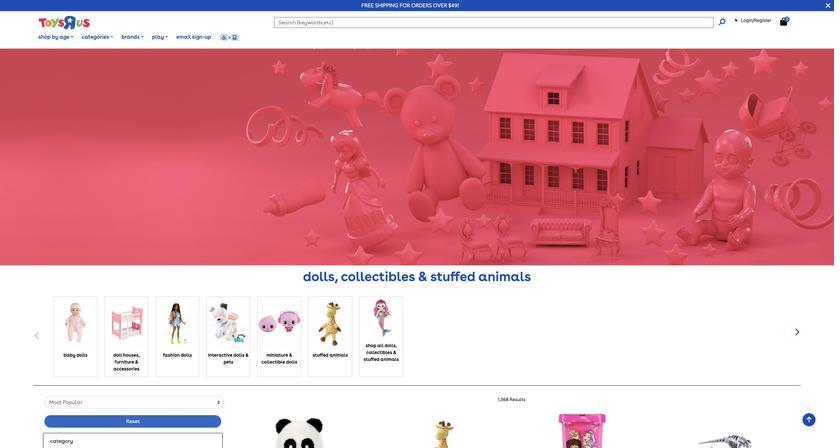 Task type: locate. For each thing, give the bounding box(es) containing it.
dolls right baby on the left of page
[[76, 353, 87, 358]]

dolls right interactive at the bottom of page
[[233, 353, 244, 358]]

shop inside dropdown button
[[38, 34, 51, 40]]

this icon serves as a link to download the essential accessibility assistive technology app for individuals with physical disabilities. it is featured as part of our commitment to diversity and inclusion. image
[[220, 34, 239, 41]]

free
[[362, 2, 374, 9]]

shopping bag image
[[780, 18, 787, 26]]

0 vertical spatial dolls,
[[303, 269, 338, 285]]

categories
[[82, 34, 109, 40]]

dolls, inside shop all dolls, collectibles & stuffed animals
[[385, 343, 397, 348]]

interactive dolls & pets link
[[207, 297, 250, 366]]

doll
[[113, 353, 122, 358]]

shop left "all" at the bottom of the page
[[366, 343, 376, 348]]

menu bar containing shop by age
[[34, 26, 834, 49]]

0 horizontal spatial animals
[[330, 353, 348, 358]]

1 vertical spatial collectibles
[[366, 350, 392, 355]]

shop
[[38, 34, 51, 40], [366, 343, 376, 348]]

orders
[[411, 2, 432, 9]]

1 horizontal spatial animals
[[381, 357, 399, 362]]

fluffie stuffiez large plush - panda image
[[272, 414, 326, 448]]

&
[[418, 269, 427, 285], [393, 350, 396, 355], [245, 353, 249, 358], [289, 353, 292, 358], [135, 360, 138, 365]]

shop left by
[[38, 34, 51, 40]]

1 horizontal spatial dolls,
[[385, 343, 397, 348]]

1,368
[[498, 397, 509, 402]]

& inside the 'miniature & collectible dolls'
[[289, 353, 292, 358]]

category
[[50, 438, 73, 444]]

product-tab tab panel
[[38, 396, 796, 448]]

0 horizontal spatial shop
[[38, 34, 51, 40]]

animals
[[479, 269, 531, 285], [330, 353, 348, 358], [381, 357, 399, 362]]

brands button
[[117, 29, 148, 45]]

interactive dolls & pets
[[208, 353, 249, 365]]

0 link
[[780, 17, 794, 26]]

email sign-up
[[176, 34, 211, 40]]

close button image
[[826, 2, 831, 9]]

dolls inside the baby dolls link
[[76, 353, 87, 358]]

shop for shop all dolls, collectibles & stuffed animals
[[366, 343, 376, 348]]

None search field
[[274, 17, 725, 28]]

dolls inside interactive dolls & pets
[[233, 353, 244, 358]]

menu bar
[[34, 26, 834, 49]]

stuffed inside shop all dolls, collectibles & stuffed animals
[[364, 357, 380, 362]]

& inside interactive dolls & pets
[[245, 353, 249, 358]]

dolls, collectibles & stuffed animals
[[303, 269, 531, 285]]

Enter Keyword or Item No. search field
[[274, 17, 714, 28]]

dolls for fashion
[[181, 353, 192, 358]]

all
[[377, 343, 384, 348]]

dolls down miniature
[[286, 360, 297, 365]]

brands
[[121, 34, 140, 40]]

fashion dolls image image
[[156, 297, 199, 349]]

email
[[176, 34, 191, 40]]

login/register
[[741, 17, 772, 23]]

2 horizontal spatial animals
[[479, 269, 531, 285]]

0
[[786, 17, 789, 22]]

results
[[510, 397, 526, 402]]

dolls
[[76, 353, 87, 358], [181, 353, 192, 358], [233, 353, 244, 358], [286, 360, 297, 365]]

collectibles
[[341, 269, 415, 285], [366, 350, 392, 355]]

stuffed
[[430, 269, 476, 285], [313, 353, 329, 358], [364, 357, 380, 362]]

1 horizontal spatial stuffed
[[364, 357, 380, 362]]

shop all dolls, collectibles & stuffed animals link
[[360, 297, 403, 363]]

dolls right "fashion"
[[181, 353, 192, 358]]

stuffed inside 'link'
[[313, 353, 329, 358]]

1 horizontal spatial shop
[[366, 343, 376, 348]]

1 vertical spatial shop
[[366, 343, 376, 348]]

0 horizontal spatial stuffed
[[313, 353, 329, 358]]

miniature & collectible dolls image image
[[258, 297, 301, 349]]

miniature
[[266, 353, 288, 358]]

0 vertical spatial shop
[[38, 34, 51, 40]]

baby dolls link
[[54, 297, 97, 359]]

shop all dolls, collectibles & stuffed animals image image
[[360, 297, 403, 340]]

shop inside shop all dolls, collectibles & stuffed animals
[[366, 343, 376, 348]]

stuffed animals image image
[[309, 297, 352, 349]]

email sign-up link
[[172, 29, 215, 45]]

dolls inside fashion dolls link
[[181, 353, 192, 358]]

by
[[52, 34, 58, 40]]

age
[[60, 34, 69, 40]]

dolls,
[[303, 269, 338, 285], [385, 343, 397, 348]]

shop by age
[[38, 34, 69, 40]]

toys r us image
[[38, 15, 91, 30]]

interactive
[[208, 353, 232, 358]]

barbie store it all image
[[550, 414, 616, 448]]

1 vertical spatial dolls,
[[385, 343, 397, 348]]



Task type: describe. For each thing, give the bounding box(es) containing it.
stuffed animals
[[313, 353, 348, 358]]

stuffed animals link
[[309, 297, 352, 359]]

for
[[400, 2, 410, 9]]

0 horizontal spatial dolls,
[[303, 269, 338, 285]]

doll houses, furniture & accessories image image
[[105, 297, 148, 349]]

houses,
[[123, 353, 140, 358]]

& inside shop all dolls, collectibles & stuffed animals
[[393, 350, 396, 355]]

fashion dolls link
[[156, 297, 199, 359]]

fashion dolls
[[163, 353, 192, 358]]

wowwee robots roboraptor image
[[698, 414, 752, 448]]

doll houses, furniture & accessories link
[[105, 297, 148, 373]]

animals inside the stuffed animals 'link'
[[330, 353, 348, 358]]

shop all dolls, collectibles & stuffed animals
[[364, 343, 399, 362]]

play
[[152, 34, 164, 40]]

interactive dolls & pets image image
[[207, 297, 250, 349]]

collectible
[[262, 360, 285, 365]]

shipping
[[375, 2, 398, 9]]

category element
[[50, 438, 216, 445]]

reset button
[[45, 415, 221, 428]]

over
[[433, 2, 447, 9]]

miniature & collectible dolls link
[[258, 297, 301, 366]]

categories button
[[78, 29, 117, 45]]

miniature & collectible dolls
[[262, 353, 297, 365]]

0 vertical spatial collectibles
[[341, 269, 415, 285]]

pets
[[224, 360, 233, 365]]

dolls for interactive
[[233, 353, 244, 358]]

collectibles inside shop all dolls, collectibles & stuffed animals
[[366, 350, 392, 355]]

furniture
[[115, 360, 134, 365]]

dolls inside the 'miniature & collectible dolls'
[[286, 360, 297, 365]]

login/register button
[[734, 17, 772, 24]]

dolls for baby
[[76, 353, 87, 358]]

sign-
[[192, 34, 205, 40]]

shop for shop by age
[[38, 34, 51, 40]]

free shipping for orders over $49! link
[[362, 2, 459, 9]]

animals inside shop all dolls, collectibles & stuffed animals
[[381, 357, 399, 362]]

doll houses, furniture & accessories
[[113, 353, 140, 372]]

1,368 results
[[498, 397, 526, 402]]

play button
[[148, 29, 172, 45]]

baby
[[64, 353, 75, 358]]

baby dolls image image
[[54, 297, 97, 349]]

& inside doll houses, furniture & accessories
[[135, 360, 138, 365]]

up
[[205, 34, 211, 40]]

$49!
[[448, 2, 459, 9]]

accessories
[[113, 366, 140, 372]]

geoffrey plush 9", created for you by toys r us image
[[414, 414, 468, 448]]

baby dolls
[[64, 353, 87, 358]]

shop by age button
[[34, 29, 78, 45]]

dolls, collectibles & stuffed animals main content
[[0, 49, 834, 448]]

reset
[[126, 418, 140, 425]]

free shipping for orders over $49!
[[362, 2, 459, 9]]

fashion
[[163, 353, 180, 358]]

2 horizontal spatial stuffed
[[430, 269, 476, 285]]



Task type: vqa. For each thing, say whether or not it's contained in the screenshot.
main content
no



